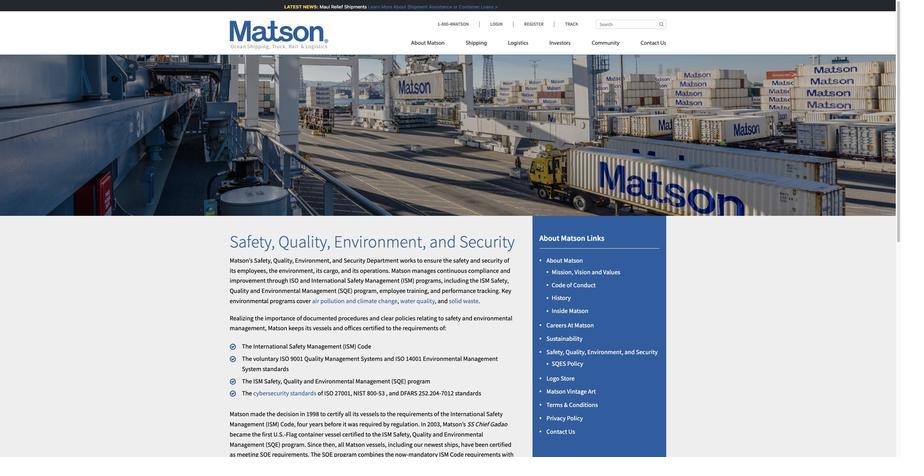 Task type: locate. For each thing, give the bounding box(es) containing it.
shipment
[[406, 4, 426, 10]]

matson left 'made'
[[230, 410, 249, 418]]

1 horizontal spatial vessels
[[360, 410, 379, 418]]

contact
[[641, 40, 659, 46], [547, 427, 567, 436]]

1 vertical spatial certified
[[342, 430, 364, 438]]

1 vertical spatial about matson link
[[547, 256, 583, 264]]

policy for privacy policy
[[567, 414, 583, 422]]

,
[[398, 297, 399, 305], [435, 297, 436, 305], [386, 389, 388, 397]]

1 horizontal spatial security
[[460, 231, 515, 252]]

matson's right "2003,"
[[443, 420, 466, 428]]

of inside about matson links section
[[567, 281, 572, 289]]

0 horizontal spatial including
[[388, 440, 413, 448]]

quality down the international safety management (ism) code
[[304, 355, 324, 363]]

environment,
[[334, 231, 426, 252], [295, 256, 331, 264], [588, 348, 624, 356]]

1 horizontal spatial about matson
[[547, 256, 583, 264]]

1 horizontal spatial contact us link
[[630, 37, 666, 51]]

1 vertical spatial about matson
[[547, 256, 583, 264]]

environmental
[[262, 287, 301, 295], [423, 355, 462, 363], [315, 377, 354, 385], [444, 430, 483, 438]]

air
[[312, 297, 319, 305]]

matson up combines
[[346, 440, 365, 448]]

0 horizontal spatial vessels
[[313, 324, 332, 332]]

the down the compliance
[[470, 277, 479, 285]]

standards right 7012
[[455, 389, 481, 397]]

contact down 'privacy'
[[547, 427, 567, 436]]

to up manages
[[417, 256, 423, 264]]

matson's inside matson's safety, quality, environment, and security department works to ensure the safety and security of its employees, the environment, its cargo, and its operations. matson manages continuous compliance and improvement through iso and international safety management (ism) programs, including the ism safety, quality and environmental management (sqe) program, employee training, and performance tracking. key environmental programs cover
[[230, 256, 253, 264]]

1 vertical spatial safety
[[445, 314, 461, 322]]

1 horizontal spatial about matson link
[[547, 256, 583, 264]]

(ism) inside the matson made the decision in 1998 to certify all its vessels to the requirements of the international safety management (ism) code, four years before it was required by regulation. in 2003, matson's
[[266, 420, 279, 428]]

about matson link down 1-
[[411, 37, 455, 51]]

sustainability
[[547, 335, 583, 343]]

1 vertical spatial us
[[569, 427, 575, 436]]

1 horizontal spatial safety
[[347, 277, 364, 285]]

the down since
[[311, 451, 321, 457]]

ism
[[480, 277, 490, 285], [253, 377, 263, 385], [382, 430, 392, 438], [439, 451, 449, 457]]

to up of:
[[438, 314, 444, 322]]

1 horizontal spatial (sqe)
[[338, 287, 353, 295]]

required
[[359, 420, 382, 428]]

sqe down then,
[[322, 451, 333, 457]]

became
[[230, 430, 251, 438]]

by
[[383, 420, 390, 428]]

14001
[[406, 355, 422, 363]]

1 vertical spatial matson's
[[443, 420, 466, 428]]

0 vertical spatial code
[[552, 281, 566, 289]]

matson down works
[[391, 266, 411, 274]]

us down search image
[[661, 40, 666, 46]]

2 vertical spatial safety
[[486, 410, 503, 418]]

vessels
[[313, 324, 332, 332], [360, 410, 379, 418]]

login link
[[480, 21, 513, 27]]

the inside the voluntary iso 9001 quality management systems and iso 14001 environmental management system standards
[[242, 355, 252, 363]]

0 vertical spatial requirements
[[403, 324, 439, 332]]

code up history link
[[552, 281, 566, 289]]

(ism) down offices
[[343, 342, 356, 350]]

safety inside realizing the importance of documented procedures and clear policies relating to safety and environmental management, matson keeps its vessels and offices certified to the requirements of:
[[445, 314, 461, 322]]

(sqe) inside ss chief gadao became the first u.s.-flag container vessel certified to the ism safety, quality and environmental management (sqe) program. since then, all matson vessels, including our newest ships, have been certified as meeting sqe requirements. the sqe program combines the now-mandatory ism code requirements wi
[[266, 440, 281, 448]]

2 vertical spatial (ism)
[[266, 420, 279, 428]]

all inside the matson made the decision in 1998 to certify all its vessels to the requirements of the international safety management (ism) code, four years before it was required by regulation. in 2003, matson's
[[345, 410, 351, 418]]

the down the management,
[[242, 342, 252, 350]]

2 sqe from the left
[[322, 451, 333, 457]]

policy down terms & conditions on the bottom right
[[567, 414, 583, 422]]

quality, inside about matson links section
[[566, 348, 586, 356]]

vessels,
[[366, 440, 387, 448]]

vintage
[[567, 387, 587, 396]]

vessels inside the matson made the decision in 1998 to certify all its vessels to the requirements of the international safety management (ism) code, four years before it was required by regulation. in 2003, matson's
[[360, 410, 379, 418]]

the for the voluntary iso 9001 quality management systems and iso 14001 environmental management system standards
[[242, 355, 252, 363]]

0 horizontal spatial international
[[253, 342, 288, 350]]

its right keeps
[[305, 324, 312, 332]]

training,
[[407, 287, 429, 295]]

of inside the matson made the decision in 1998 to certify all its vessels to the requirements of the international safety management (ism) code, four years before it was required by regulation. in 2003, matson's
[[434, 410, 439, 418]]

environmental up 27001,
[[315, 377, 354, 385]]

2003,
[[427, 420, 442, 428]]

cybersecurity standards link
[[253, 389, 317, 397]]

vessel
[[325, 430, 341, 438]]

about matson up mission,
[[547, 256, 583, 264]]

its
[[230, 266, 236, 274], [316, 266, 322, 274], [353, 266, 359, 274], [305, 324, 312, 332], [353, 410, 359, 418]]

27001,
[[335, 389, 352, 397]]

1 vertical spatial contact
[[547, 427, 567, 436]]

1 vertical spatial vessels
[[360, 410, 379, 418]]

standards down voluntary
[[263, 365, 289, 373]]

2 horizontal spatial safety
[[486, 410, 503, 418]]

links
[[587, 233, 605, 243]]

register link
[[513, 21, 554, 27]]

shipments
[[343, 4, 365, 10]]

art
[[588, 387, 596, 396]]

about matson
[[411, 40, 445, 46], [547, 256, 583, 264]]

(ism) up training,
[[401, 277, 415, 285]]

policy for sqes policy
[[568, 360, 583, 368]]

safety up of:
[[445, 314, 461, 322]]

&
[[564, 401, 568, 409]]

including up now-
[[388, 440, 413, 448]]

(sqe) up dfars
[[392, 377, 406, 385]]

1 vertical spatial including
[[388, 440, 413, 448]]

1 horizontal spatial matson's
[[443, 420, 466, 428]]

the up through
[[269, 266, 278, 274]]

0 vertical spatial safety
[[347, 277, 364, 285]]

matson vintage art link
[[547, 387, 596, 396]]

sqe right meeting
[[260, 451, 271, 457]]

iso down environment,
[[289, 277, 299, 285]]

Search search field
[[596, 20, 666, 29]]

matson's inside the matson made the decision in 1998 to certify all its vessels to the requirements of the international safety management (ism) code, four years before it was required by regulation. in 2003, matson's
[[443, 420, 466, 428]]

realizing the importance of documented procedures and clear policies relating to safety and environmental management, matson keeps its vessels and offices certified to the requirements of:
[[230, 314, 513, 332]]

1 sqe from the left
[[260, 451, 271, 457]]

0 vertical spatial security
[[460, 231, 515, 252]]

iso left 14001
[[395, 355, 405, 363]]

or
[[452, 4, 456, 10]]

0 horizontal spatial (sqe)
[[266, 440, 281, 448]]

0 vertical spatial including
[[444, 277, 469, 285]]

matson inside realizing the importance of documented procedures and clear policies relating to safety and environmental management, matson keeps its vessels and offices certified to the requirements of:
[[268, 324, 287, 332]]

code up systems on the bottom left
[[358, 342, 371, 350]]

quality down improvement in the bottom left of the page
[[230, 287, 249, 295]]

0 vertical spatial contact us link
[[630, 37, 666, 51]]

1-800-4matson
[[438, 21, 469, 27]]

top menu navigation
[[411, 37, 666, 51]]

requirements inside ss chief gadao became the first u.s.-flag container vessel certified to the ism safety, quality and environmental management (sqe) program. since then, all matson vessels, including our newest ships, have been certified as meeting sqe requirements. the sqe program combines the now-mandatory ism code requirements wi
[[465, 451, 501, 457]]

ism down the compliance
[[480, 277, 490, 285]]

, up relating
[[435, 297, 436, 305]]

program down then,
[[334, 451, 357, 457]]

0 horizontal spatial matson's
[[230, 256, 253, 264]]

about matson link up mission,
[[547, 256, 583, 264]]

quality,
[[279, 231, 331, 252], [273, 256, 294, 264], [566, 348, 586, 356]]

quality inside matson's safety, quality, environment, and security department works to ensure the safety and security of its employees, the environment, its cargo, and its operations. matson manages continuous compliance and improvement through iso and international safety management (ism) programs, including the ism safety, quality and environmental management (sqe) program, employee training, and performance tracking. key environmental programs cover
[[230, 287, 249, 295]]

flag
[[286, 430, 297, 438]]

0 vertical spatial (ism)
[[401, 277, 415, 285]]

1 horizontal spatial international
[[311, 277, 346, 285]]

1 vertical spatial program
[[334, 451, 357, 457]]

252.204-
[[419, 389, 441, 397]]

vessels up required
[[360, 410, 379, 418]]

of up "2003,"
[[434, 410, 439, 418]]

the inside ss chief gadao became the first u.s.-flag container vessel certified to the ism safety, quality and environmental management (sqe) program. since then, all matson vessels, including our newest ships, have been certified as meeting sqe requirements. the sqe program combines the now-mandatory ism code requirements wi
[[311, 451, 321, 457]]

environmental inside realizing the importance of documented procedures and clear policies relating to safety and environmental management, matson keeps its vessels and offices certified to the requirements of:
[[474, 314, 513, 322]]

about matson link
[[411, 37, 455, 51], [547, 256, 583, 264]]

0 vertical spatial environmental
[[230, 297, 269, 305]]

1 horizontal spatial program
[[408, 377, 430, 385]]

security
[[482, 256, 503, 264]]

0 vertical spatial about matson
[[411, 40, 445, 46]]

track link
[[554, 21, 578, 27]]

1 vertical spatial policy
[[567, 414, 583, 422]]

manages
[[412, 266, 436, 274]]

the ism safety, quality and environmental management (sqe) program
[[242, 377, 430, 385]]

cranes load and offload matson containers from the containership at the terminal. image
[[0, 44, 896, 216]]

environmental right 14001
[[423, 355, 462, 363]]

0 vertical spatial policy
[[568, 360, 583, 368]]

7012
[[441, 389, 454, 397]]

now-
[[395, 451, 409, 457]]

1 horizontal spatial all
[[345, 410, 351, 418]]

pollution
[[321, 297, 345, 305]]

contact us down privacy policy "link"
[[547, 427, 575, 436]]

1 horizontal spatial us
[[661, 40, 666, 46]]

iso inside matson's safety, quality, environment, and security department works to ensure the safety and security of its employees, the environment, its cargo, and its operations. matson manages continuous compliance and improvement through iso and international safety management (ism) programs, including the ism safety, quality and environmental management (sqe) program, employee training, and performance tracking. key environmental programs cover
[[289, 277, 299, 285]]

contact us link down search image
[[630, 37, 666, 51]]

privacy policy
[[547, 414, 583, 422]]

shipping
[[466, 40, 487, 46]]

0 horizontal spatial code
[[358, 342, 371, 350]]

0 horizontal spatial contact us
[[547, 427, 575, 436]]

certified right been
[[490, 440, 512, 448]]

0 horizontal spatial (ism)
[[266, 420, 279, 428]]

matson down importance at bottom
[[268, 324, 287, 332]]

0 horizontal spatial ,
[[386, 389, 388, 397]]

register
[[524, 21, 544, 27]]

mission,
[[552, 268, 573, 276]]

policy
[[568, 360, 583, 368], [567, 414, 583, 422]]

to down required
[[366, 430, 371, 438]]

code down ships,
[[450, 451, 464, 457]]

certified
[[363, 324, 385, 332], [342, 430, 364, 438], [490, 440, 512, 448]]

1 vertical spatial security
[[344, 256, 366, 264]]

then,
[[323, 440, 337, 448]]

0 vertical spatial certified
[[363, 324, 385, 332]]

contact down search search box
[[641, 40, 659, 46]]

environment, inside matson's safety, quality, environment, and security department works to ensure the safety and security of its employees, the environment, its cargo, and its operations. matson manages continuous compliance and improvement through iso and international safety management (ism) programs, including the ism safety, quality and environmental management (sqe) program, employee training, and performance tracking. key environmental programs cover
[[295, 256, 331, 264]]

, left water in the bottom left of the page
[[398, 297, 399, 305]]

iso
[[289, 277, 299, 285], [280, 355, 289, 363], [395, 355, 405, 363], [324, 389, 334, 397]]

requirements down been
[[465, 451, 501, 457]]

shipping link
[[455, 37, 498, 51]]

1 horizontal spatial (ism)
[[343, 342, 356, 350]]

0 horizontal spatial us
[[569, 427, 575, 436]]

privacy policy link
[[547, 414, 583, 422]]

us inside about matson links section
[[569, 427, 575, 436]]

the up 'made'
[[242, 389, 252, 397]]

1 vertical spatial (sqe)
[[392, 377, 406, 385]]

0 horizontal spatial contact
[[547, 427, 567, 436]]

solid waste link
[[449, 297, 479, 305]]

quality
[[417, 297, 435, 305]]

1 horizontal spatial safety, quality, environment, and security
[[547, 348, 658, 356]]

security inside about matson links section
[[636, 348, 658, 356]]

1 vertical spatial contact us
[[547, 427, 575, 436]]

certified down was
[[342, 430, 364, 438]]

ism down ships,
[[439, 451, 449, 457]]

0 horizontal spatial safety, quality, environment, and security
[[230, 231, 515, 252]]

>
[[493, 4, 496, 10]]

1 vertical spatial quality,
[[273, 256, 294, 264]]

its up improvement in the bottom left of the page
[[230, 266, 236, 274]]

0 vertical spatial contact us
[[641, 40, 666, 46]]

ss chief
[[467, 420, 489, 428]]

program,
[[354, 287, 378, 295]]

1 horizontal spatial contact
[[641, 40, 659, 46]]

certified down clear
[[363, 324, 385, 332]]

of down mission,
[[567, 281, 572, 289]]

(ism) up first
[[266, 420, 279, 428]]

the up the management,
[[255, 314, 264, 322]]

of inside realizing the importance of documented procedures and clear policies relating to safety and environmental management, matson keeps its vessels and offices certified to the requirements of:
[[297, 314, 302, 322]]

(ism)
[[401, 277, 415, 285], [343, 342, 356, 350], [266, 420, 279, 428]]

matson up terms
[[547, 387, 566, 396]]

2 vertical spatial quality,
[[566, 348, 586, 356]]

1 horizontal spatial 800-
[[442, 21, 450, 27]]

its up was
[[353, 410, 359, 418]]

1 horizontal spatial contact us
[[641, 40, 666, 46]]

None search field
[[596, 20, 666, 29]]

contact us down search image
[[641, 40, 666, 46]]

0 vertical spatial matson's
[[230, 256, 253, 264]]

0 vertical spatial environment,
[[334, 231, 426, 252]]

safety for the
[[453, 256, 469, 264]]

contact us link down privacy policy "link"
[[547, 427, 575, 436]]

environmental up have
[[444, 430, 483, 438]]

0 horizontal spatial safety
[[289, 342, 306, 350]]

and inside the voluntary iso 9001 quality management systems and iso 14001 environmental management system standards
[[384, 355, 394, 363]]

2 horizontal spatial security
[[636, 348, 658, 356]]

800- right nist
[[367, 389, 379, 397]]

policy right the sqes
[[568, 360, 583, 368]]

about matson down 1-
[[411, 40, 445, 46]]

terms & conditions link
[[547, 401, 598, 409]]

environment,
[[279, 266, 315, 274]]

matson
[[427, 40, 445, 46], [561, 233, 585, 243], [564, 256, 583, 264], [391, 266, 411, 274], [569, 307, 589, 315], [575, 321, 594, 329], [268, 324, 287, 332], [547, 387, 566, 396], [230, 410, 249, 418], [346, 440, 365, 448]]

including up "performance"
[[444, 277, 469, 285]]

quality up cybersecurity standards link
[[283, 377, 303, 385]]

the up "system"
[[242, 355, 252, 363]]

matson vintage art
[[547, 387, 596, 396]]

contact us inside the top menu navigation
[[641, 40, 666, 46]]

ism down by
[[382, 430, 392, 438]]

2 horizontal spatial (ism)
[[401, 277, 415, 285]]

its inside the matson made the decision in 1998 to certify all its vessels to the requirements of the international safety management (ism) code, four years before it was required by regulation. in 2003, matson's
[[353, 410, 359, 418]]

1 horizontal spatial sqe
[[322, 451, 333, 457]]

0 vertical spatial safety
[[453, 256, 469, 264]]

0 vertical spatial contact
[[641, 40, 659, 46]]

the left now-
[[385, 451, 394, 457]]

about matson inside section
[[547, 256, 583, 264]]

contact inside about matson links section
[[547, 427, 567, 436]]

safety inside matson's safety, quality, environment, and security department works to ensure the safety and security of its employees, the environment, its cargo, and its operations. matson manages continuous compliance and improvement through iso and international safety management (ism) programs, including the ism safety, quality and environmental management (sqe) program, employee training, and performance tracking. key environmental programs cover
[[453, 256, 469, 264]]

1 horizontal spatial code
[[450, 451, 464, 457]]

continuous
[[437, 266, 467, 274]]

about matson links section
[[524, 216, 675, 457]]

0 horizontal spatial program
[[334, 451, 357, 457]]

conduct
[[573, 281, 596, 289]]

quality inside the voluntary iso 9001 quality management systems and iso 14001 environmental management system standards
[[304, 355, 324, 363]]

1 vertical spatial requirements
[[397, 410, 433, 418]]

all right then,
[[338, 440, 344, 448]]

safety up gadao
[[486, 410, 503, 418]]

the for the international safety management (ism) code
[[242, 342, 252, 350]]

it
[[343, 420, 347, 428]]

0 horizontal spatial standards
[[263, 365, 289, 373]]

1 vertical spatial (ism)
[[343, 342, 356, 350]]

0 horizontal spatial about matson
[[411, 40, 445, 46]]

policies
[[395, 314, 416, 322]]

0 vertical spatial 800-
[[442, 21, 450, 27]]

2 vertical spatial international
[[451, 410, 485, 418]]

2 vertical spatial environment,
[[588, 348, 624, 356]]

tracking.
[[477, 287, 500, 295]]

and inside ss chief gadao became the first u.s.-flag container vessel certified to the ism safety, quality and environmental management (sqe) program. since then, all matson vessels, including our newest ships, have been certified as meeting sqe requirements. the sqe program combines the now-mandatory ism code requirements wi
[[433, 430, 443, 438]]

its inside realizing the importance of documented procedures and clear policies relating to safety and environmental management, matson keeps its vessels and offices certified to the requirements of:
[[305, 324, 312, 332]]

programs
[[270, 297, 295, 305]]

1 vertical spatial 800-
[[367, 389, 379, 397]]

2 horizontal spatial code
[[552, 281, 566, 289]]

of up keeps
[[297, 314, 302, 322]]

the down "system"
[[242, 377, 252, 385]]

through
[[267, 277, 288, 285]]

contact us inside about matson links section
[[547, 427, 575, 436]]

safety for to
[[445, 314, 461, 322]]

all up it
[[345, 410, 351, 418]]

safety, inside about matson links section
[[547, 348, 565, 356]]

to inside ss chief gadao became the first u.s.-flag container vessel certified to the ism safety, quality and environmental management (sqe) program. since then, all matson vessels, including our newest ships, have been certified as meeting sqe requirements. the sqe program combines the now-mandatory ism code requirements wi
[[366, 430, 371, 438]]

standards up in
[[290, 389, 317, 397]]

international down cargo,
[[311, 277, 346, 285]]

procedures
[[338, 314, 368, 322]]

matson down 1-
[[427, 40, 445, 46]]

requirements inside realizing the importance of documented procedures and clear policies relating to safety and environmental management, matson keeps its vessels and offices certified to the requirements of:
[[403, 324, 439, 332]]

0 vertical spatial all
[[345, 410, 351, 418]]

0 horizontal spatial sqe
[[260, 451, 271, 457]]

1 horizontal spatial ,
[[398, 297, 399, 305]]

to
[[417, 256, 423, 264], [438, 314, 444, 322], [386, 324, 392, 332], [320, 410, 326, 418], [380, 410, 386, 418], [366, 430, 371, 438]]

voluntary
[[253, 355, 279, 363]]

inside
[[552, 307, 568, 315]]

the left first
[[252, 430, 261, 438]]

1 vertical spatial environmental
[[474, 314, 513, 322]]

international up ss chief at the right bottom of page
[[451, 410, 485, 418]]

0 vertical spatial vessels
[[313, 324, 332, 332]]

program up dfars
[[408, 377, 430, 385]]

careers
[[547, 321, 567, 329]]

logo
[[547, 374, 560, 382]]

safety up 9001
[[289, 342, 306, 350]]

ism down "system"
[[253, 377, 263, 385]]

0 horizontal spatial environment,
[[295, 256, 331, 264]]

1 vertical spatial contact us link
[[547, 427, 575, 436]]

about matson links
[[540, 233, 605, 243]]

0 horizontal spatial about matson link
[[411, 37, 455, 51]]

conditions
[[569, 401, 598, 409]]

2 vertical spatial requirements
[[465, 451, 501, 457]]

quality
[[230, 287, 249, 295], [304, 355, 324, 363], [283, 377, 303, 385], [412, 430, 432, 438]]

including inside ss chief gadao became the first u.s.-flag container vessel certified to the ism safety, quality and environmental management (sqe) program. since then, all matson vessels, including our newest ships, have been certified as meeting sqe requirements. the sqe program combines the now-mandatory ism code requirements wi
[[388, 440, 413, 448]]

including inside matson's safety, quality, environment, and security department works to ensure the safety and security of its employees, the environment, its cargo, and its operations. matson manages continuous compliance and improvement through iso and international safety management (ism) programs, including the ism safety, quality and environmental management (sqe) program, employee training, and performance tracking. key environmental programs cover
[[444, 277, 469, 285]]

1 vertical spatial environment,
[[295, 256, 331, 264]]

environment, inside about matson links section
[[588, 348, 624, 356]]

assistance
[[427, 4, 450, 10]]

2 horizontal spatial environment,
[[588, 348, 624, 356]]

us down privacy policy "link"
[[569, 427, 575, 436]]

2 horizontal spatial international
[[451, 410, 485, 418]]

2 vertical spatial security
[[636, 348, 658, 356]]

quality down in
[[412, 430, 432, 438]]

matson's up employees,
[[230, 256, 253, 264]]



Task type: describe. For each thing, give the bounding box(es) containing it.
iso left 9001
[[280, 355, 289, 363]]

1-
[[438, 21, 442, 27]]

the down policies
[[393, 324, 402, 332]]

its left operations.
[[353, 266, 359, 274]]

certified inside realizing the importance of documented procedures and clear policies relating to safety and environmental management, matson keeps its vessels and offices certified to the requirements of:
[[363, 324, 385, 332]]

about inside the top menu navigation
[[411, 40, 426, 46]]

safety inside the matson made the decision in 1998 to certify all its vessels to the requirements of the international safety management (ism) code, four years before it was required by regulation. in 2003, matson's
[[486, 410, 503, 418]]

program.
[[282, 440, 306, 448]]

change
[[378, 297, 398, 305]]

search image
[[660, 22, 664, 26]]

key
[[502, 287, 512, 295]]

0 vertical spatial quality,
[[279, 231, 331, 252]]

the up vessels,
[[372, 430, 381, 438]]

matson inside the matson made the decision in 1998 to certify all its vessels to the requirements of the international safety management (ism) code, four years before it was required by regulation. in 2003, matson's
[[230, 410, 249, 418]]

sqes
[[552, 360, 566, 368]]

its left cargo,
[[316, 266, 322, 274]]

dfars
[[400, 389, 418, 397]]

air pollution and climate change link
[[312, 297, 398, 305]]

store
[[561, 374, 575, 382]]

management inside ss chief gadao became the first u.s.-flag container vessel certified to the ism safety, quality and environmental management (sqe) program. since then, all matson vessels, including our newest ships, have been certified as meeting sqe requirements. the sqe program combines the now-mandatory ism code requirements wi
[[230, 440, 264, 448]]

to down clear
[[386, 324, 392, 332]]

matson up vision on the bottom right of the page
[[564, 256, 583, 264]]

clear
[[381, 314, 394, 322]]

all inside ss chief gadao became the first u.s.-flag container vessel certified to the ism safety, quality and environmental management (sqe) program. since then, all matson vessels, including our newest ships, have been certified as meeting sqe requirements. the sqe program combines the now-mandatory ism code requirements wi
[[338, 440, 344, 448]]

ensure
[[424, 256, 442, 264]]

environmental inside matson's safety, quality, environment, and security department works to ensure the safety and security of its employees, the environment, its cargo, and its operations. matson manages continuous compliance and improvement through iso and international safety management (ism) programs, including the ism safety, quality and environmental management (sqe) program, employee training, and performance tracking. key environmental programs cover
[[230, 297, 269, 305]]

matson inside ss chief gadao became the first u.s.-flag container vessel certified to the ism safety, quality and environmental management (sqe) program. since then, all matson vessels, including our newest ships, have been certified as meeting sqe requirements. the sqe program combines the now-mandatory ism code requirements wi
[[346, 440, 365, 448]]

the voluntary iso 9001 quality management systems and iso 14001 environmental management system standards
[[242, 355, 498, 373]]

works
[[400, 256, 416, 264]]

quality, inside matson's safety, quality, environment, and security department works to ensure the safety and security of its employees, the environment, its cargo, and its operations. matson manages continuous compliance and improvement through iso and international safety management (ism) programs, including the ism safety, quality and environmental management (sqe) program, employee training, and performance tracking. key environmental programs cover
[[273, 256, 294, 264]]

community link
[[581, 37, 630, 51]]

us inside the top menu navigation
[[661, 40, 666, 46]]

investors link
[[539, 37, 581, 51]]

offices
[[344, 324, 362, 332]]

of inside matson's safety, quality, environment, and security department works to ensure the safety and security of its employees, the environment, its cargo, and its operations. matson manages continuous compliance and improvement through iso and international safety management (ism) programs, including the ism safety, quality and environmental management (sqe) program, employee training, and performance tracking. key environmental programs cover
[[504, 256, 509, 264]]

0 horizontal spatial contact us link
[[547, 427, 575, 436]]

logo store
[[547, 374, 575, 382]]

4matson
[[450, 21, 469, 27]]

of down the ism safety, quality and environmental management (sqe) program on the left bottom of the page
[[318, 389, 323, 397]]

ss chief gadao became the first u.s.-flag container vessel certified to the ism safety, quality and environmental management (sqe) program. since then, all matson vessels, including our newest ships, have been certified as meeting sqe requirements. the sqe program combines the now-mandatory ism code requirements wi
[[230, 420, 515, 457]]

system
[[242, 365, 261, 373]]

matson up at at right bottom
[[569, 307, 589, 315]]

gadao
[[490, 420, 507, 428]]

to right 1998
[[320, 410, 326, 418]]

(sqe) inside matson's safety, quality, environment, and security department works to ensure the safety and security of its employees, the environment, its cargo, and its operations. matson manages continuous compliance and improvement through iso and international safety management (ism) programs, including the ism safety, quality and environmental management (sqe) program, employee training, and performance tracking. key environmental programs cover
[[338, 287, 353, 295]]

1-800-4matson link
[[438, 21, 480, 27]]

of:
[[440, 324, 447, 332]]

safety, inside ss chief gadao became the first u.s.-flag container vessel certified to the ism safety, quality and environmental management (sqe) program. since then, all matson vessels, including our newest ships, have been certified as meeting sqe requirements. the sqe program combines the now-mandatory ism code requirements wi
[[393, 430, 411, 438]]

privacy
[[547, 414, 566, 422]]

vessels inside realizing the importance of documented procedures and clear policies relating to safety and environmental management, matson keeps its vessels and offices certified to the requirements of:
[[313, 324, 332, 332]]

about matson inside the top menu navigation
[[411, 40, 445, 46]]

safety inside matson's safety, quality, environment, and security department works to ensure the safety and security of its employees, the environment, its cargo, and its operations. matson manages continuous compliance and improvement through iso and international safety management (ism) programs, including the ism safety, quality and environmental management (sqe) program, employee training, and performance tracking. key environmental programs cover
[[347, 277, 364, 285]]

to inside matson's safety, quality, environment, and security department works to ensure the safety and security of its employees, the environment, its cargo, and its operations. matson manages continuous compliance and improvement through iso and international safety management (ism) programs, including the ism safety, quality and environmental management (sqe) program, employee training, and performance tracking. key environmental programs cover
[[417, 256, 423, 264]]

code of conduct link
[[552, 281, 596, 289]]

in
[[421, 420, 426, 428]]

logistics link
[[498, 37, 539, 51]]

contact inside contact us link
[[641, 40, 659, 46]]

latest news: maui relief shipments learn more about shipment assistance or container loans >
[[283, 4, 496, 10]]

code inside about matson links section
[[552, 281, 566, 289]]

container
[[299, 430, 324, 438]]

water quality link
[[400, 297, 435, 305]]

the up continuous at the bottom of the page
[[443, 256, 452, 264]]

2 horizontal spatial (sqe)
[[392, 377, 406, 385]]

safety, quality, environment, and security link
[[547, 348, 658, 356]]

safety, quality, environment, and security inside about matson links section
[[547, 348, 658, 356]]

container
[[457, 4, 478, 10]]

2 vertical spatial certified
[[490, 440, 512, 448]]

investors
[[550, 40, 571, 46]]

track
[[565, 21, 578, 27]]

first
[[262, 430, 272, 438]]

0 vertical spatial about matson link
[[411, 37, 455, 51]]

programs,
[[416, 277, 443, 285]]

iso down the ism safety, quality and environmental management (sqe) program on the left bottom of the page
[[324, 389, 334, 397]]

the for the ism safety, quality and environmental management (sqe) program
[[242, 377, 252, 385]]

2 horizontal spatial standards
[[455, 389, 481, 397]]

cover
[[297, 297, 311, 305]]

matson inside matson's safety, quality, environment, and security department works to ensure the safety and security of its employees, the environment, its cargo, and its operations. matson manages continuous compliance and improvement through iso and international safety management (ism) programs, including the ism safety, quality and environmental management (sqe) program, employee training, and performance tracking. key environmental programs cover
[[391, 266, 411, 274]]

made
[[250, 410, 265, 418]]

1 horizontal spatial standards
[[290, 389, 317, 397]]

systems
[[361, 355, 383, 363]]

vision
[[575, 268, 591, 276]]

login
[[490, 21, 503, 27]]

years
[[309, 420, 323, 428]]

maui
[[318, 4, 328, 10]]

solid
[[449, 297, 462, 305]]

matson's safety, quality, environment, and security department works to ensure the safety and security of its employees, the environment, its cargo, and its operations. matson manages continuous compliance and improvement through iso and international safety management (ism) programs, including the ism safety, quality and environmental management (sqe) program, employee training, and performance tracking. key environmental programs cover
[[230, 256, 512, 305]]

security inside matson's safety, quality, environment, and security department works to ensure the safety and security of its employees, the environment, its cargo, and its operations. matson manages continuous compliance and improvement through iso and international safety management (ism) programs, including the ism safety, quality and environmental management (sqe) program, employee training, and performance tracking. key environmental programs cover
[[344, 256, 366, 264]]

1 vertical spatial international
[[253, 342, 288, 350]]

water
[[400, 297, 415, 305]]

more
[[380, 4, 391, 10]]

learn
[[366, 4, 378, 10]]

four
[[297, 420, 308, 428]]

environmental inside ss chief gadao became the first u.s.-flag container vessel certified to the ism safety, quality and environmental management (sqe) program. since then, all matson vessels, including our newest ships, have been certified as meeting sqe requirements. the sqe program combines the now-mandatory ism code requirements wi
[[444, 430, 483, 438]]

0 horizontal spatial 800-
[[367, 389, 379, 397]]

environmental inside the voluntary iso 9001 quality management systems and iso 14001 environmental management system standards
[[423, 355, 462, 363]]

nist
[[353, 389, 366, 397]]

logistics
[[508, 40, 529, 46]]

since
[[307, 440, 322, 448]]

0 vertical spatial safety, quality, environment, and security
[[230, 231, 515, 252]]

realizing
[[230, 314, 254, 322]]

1 horizontal spatial environment,
[[334, 231, 426, 252]]

inside matson link
[[552, 307, 589, 315]]

mission, vision and values link
[[552, 268, 621, 276]]

matson left links
[[561, 233, 585, 243]]

international inside matson's safety, quality, environment, and security department works to ensure the safety and security of its employees, the environment, its cargo, and its operations. matson manages continuous compliance and improvement through iso and international safety management (ism) programs, including the ism safety, quality and environmental management (sqe) program, employee training, and performance tracking. key environmental programs cover
[[311, 277, 346, 285]]

regulation.
[[391, 420, 420, 428]]

the right 'made'
[[267, 410, 275, 418]]

1 vertical spatial safety
[[289, 342, 306, 350]]

meeting
[[237, 451, 259, 457]]

code inside ss chief gadao became the first u.s.-flag container vessel certified to the ism safety, quality and environmental management (sqe) program. since then, all matson vessels, including our newest ships, have been certified as meeting sqe requirements. the sqe program combines the now-mandatory ism code requirements wi
[[450, 451, 464, 457]]

management inside the matson made the decision in 1998 to certify all its vessels to the requirements of the international safety management (ism) code, four years before it was required by regulation. in 2003, matson's
[[230, 420, 264, 428]]

relating
[[417, 314, 437, 322]]

international inside the matson made the decision in 1998 to certify all its vessels to the requirements of the international safety management (ism) code, four years before it was required by regulation. in 2003, matson's
[[451, 410, 485, 418]]

performance
[[442, 287, 476, 295]]

matson inside the top menu navigation
[[427, 40, 445, 46]]

quality inside ss chief gadao became the first u.s.-flag container vessel certified to the ism safety, quality and environmental management (sqe) program. since then, all matson vessels, including our newest ships, have been certified as meeting sqe requirements. the sqe program combines the now-mandatory ism code requirements wi
[[412, 430, 432, 438]]

matson right at at right bottom
[[575, 321, 594, 329]]

.
[[479, 297, 480, 305]]

keeps
[[289, 324, 304, 332]]

standards inside the voluntary iso 9001 quality management systems and iso 14001 environmental management system standards
[[263, 365, 289, 373]]

cybersecurity
[[253, 389, 289, 397]]

learn more about shipment assistance or container loans > link
[[366, 4, 496, 10]]

mandatory
[[409, 451, 438, 457]]

the international safety management (ism) code
[[242, 342, 371, 350]]

1 vertical spatial code
[[358, 342, 371, 350]]

history
[[552, 294, 571, 302]]

environmental inside matson's safety, quality, environment, and security department works to ensure the safety and security of its employees, the environment, its cargo, and its operations. matson manages continuous compliance and improvement through iso and international safety management (ism) programs, including the ism safety, quality and environmental management (sqe) program, employee training, and performance tracking. key environmental programs cover
[[262, 287, 301, 295]]

to up by
[[380, 410, 386, 418]]

(ism) inside matson's safety, quality, environment, and security department works to ensure the safety and security of its employees, the environment, its cargo, and its operations. matson manages continuous compliance and improvement through iso and international safety management (ism) programs, including the ism safety, quality and environmental management (sqe) program, employee training, and performance tracking. key environmental programs cover
[[401, 277, 415, 285]]

climate
[[357, 297, 377, 305]]

waste
[[463, 297, 479, 305]]

code of conduct
[[552, 281, 596, 289]]

the up "2003,"
[[441, 410, 449, 418]]

terms
[[547, 401, 563, 409]]

2 horizontal spatial ,
[[435, 297, 436, 305]]

blue matson logo with ocean, shipping, truck, rail and logistics written beneath it. image
[[230, 21, 328, 50]]

program inside ss chief gadao became the first u.s.-flag container vessel certified to the ism safety, quality and environmental management (sqe) program. since then, all matson vessels, including our newest ships, have been certified as meeting sqe requirements. the sqe program combines the now-mandatory ism code requirements wi
[[334, 451, 357, 457]]

the up by
[[387, 410, 396, 418]]

employee
[[380, 287, 406, 295]]

requirements inside the matson made the decision in 1998 to certify all its vessels to the requirements of the international safety management (ism) code, four years before it was required by regulation. in 2003, matson's
[[397, 410, 433, 418]]

ism inside matson's safety, quality, environment, and security department works to ensure the safety and security of its employees, the environment, its cargo, and its operations. matson manages continuous compliance and improvement through iso and international safety management (ism) programs, including the ism safety, quality and environmental management (sqe) program, employee training, and performance tracking. key environmental programs cover
[[480, 277, 490, 285]]

sqes policy
[[552, 360, 583, 368]]



Task type: vqa. For each thing, say whether or not it's contained in the screenshot.
the right 'Security'
yes



